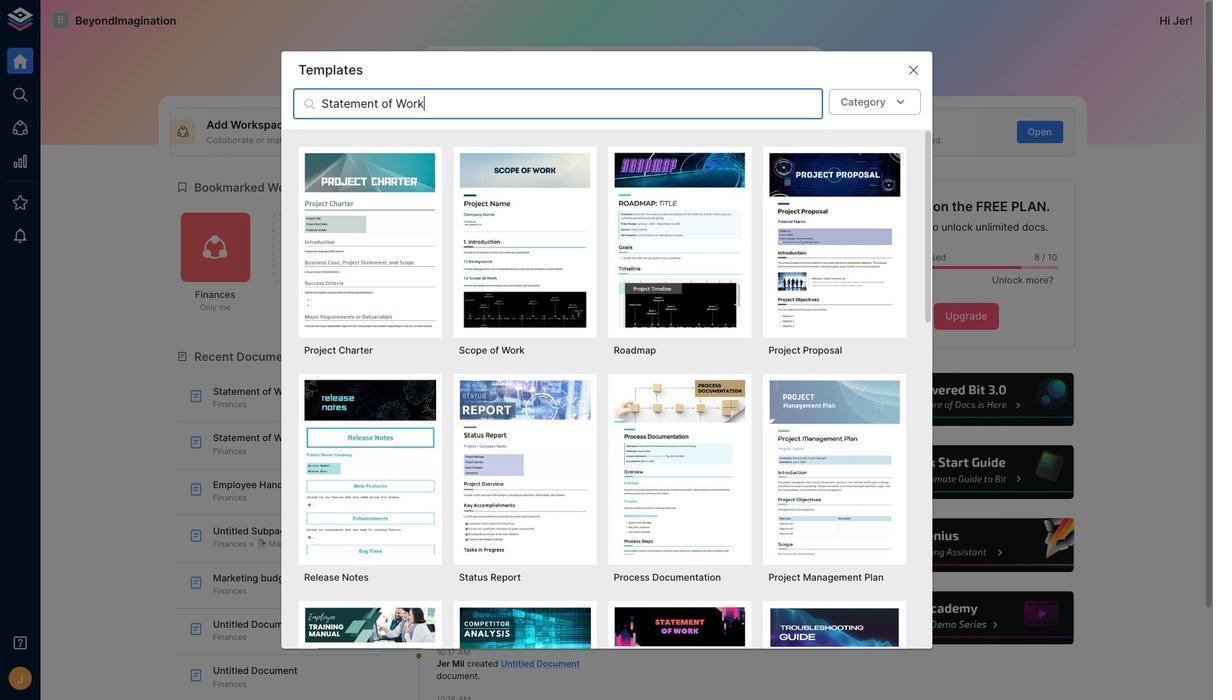 Task type: vqa. For each thing, say whether or not it's contained in the screenshot.
'Search documents, folders and workspaces...' text box
no



Task type: locate. For each thing, give the bounding box(es) containing it.
Search Templates... text field
[[322, 89, 824, 119]]

3 help image from the top
[[858, 517, 1076, 574]]

process documentation image
[[614, 380, 746, 555]]

2 help image from the top
[[858, 444, 1076, 502]]

competitor research report image
[[459, 607, 591, 701]]

1 help image from the top
[[858, 371, 1076, 429]]

help image
[[858, 371, 1076, 429], [858, 444, 1076, 502], [858, 517, 1076, 574], [858, 590, 1076, 647]]

project proposal image
[[769, 153, 901, 328]]

scope of work image
[[459, 153, 591, 328]]

project management plan image
[[769, 380, 901, 555]]

4 help image from the top
[[858, 590, 1076, 647]]

dialog
[[281, 51, 933, 701]]

release notes image
[[304, 380, 436, 555]]

statement of work image
[[614, 607, 746, 701]]



Task type: describe. For each thing, give the bounding box(es) containing it.
troubleshooting guide image
[[769, 607, 901, 701]]

employee training manual image
[[304, 607, 436, 701]]

project charter image
[[304, 153, 436, 328]]

roadmap image
[[614, 153, 746, 328]]

status report image
[[459, 380, 591, 555]]



